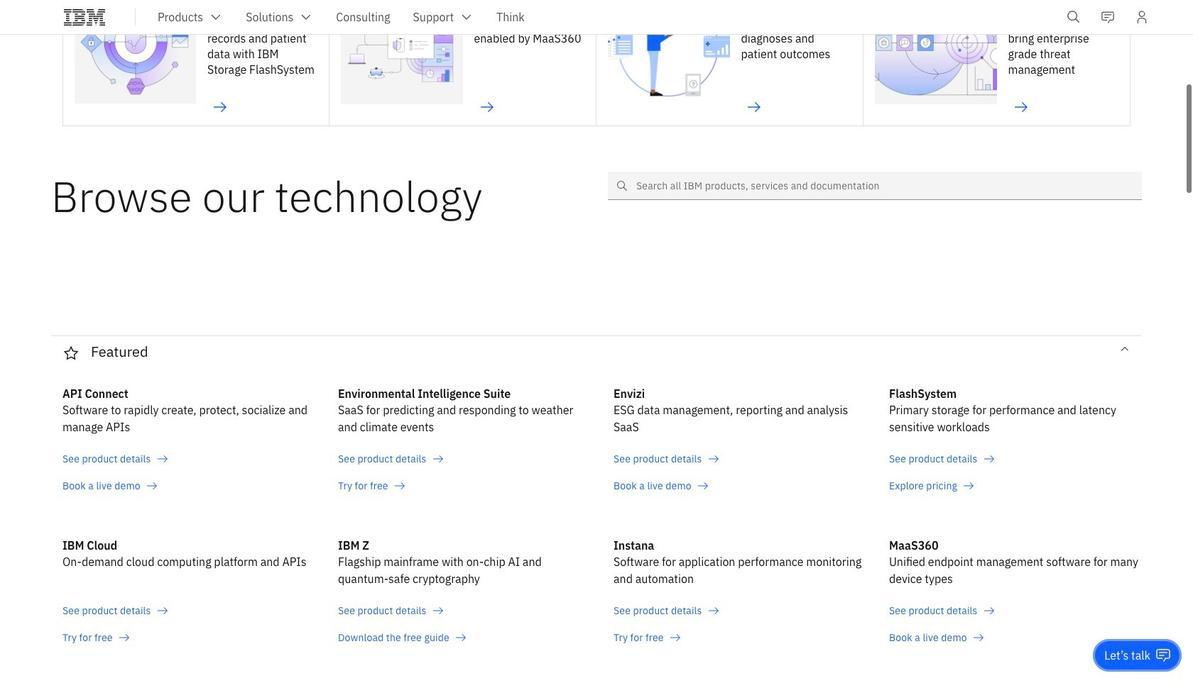 Task type: locate. For each thing, give the bounding box(es) containing it.
let's talk element
[[1105, 648, 1150, 664]]



